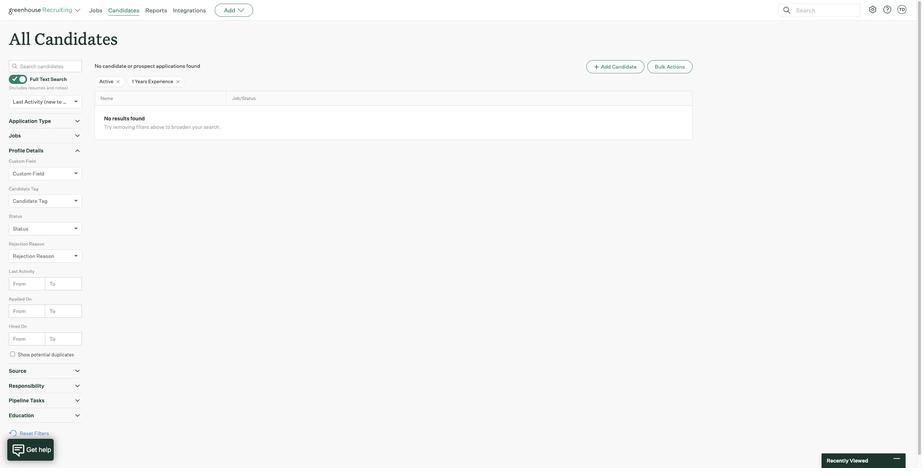 Task type: locate. For each thing, give the bounding box(es) containing it.
1 horizontal spatial add
[[601, 64, 611, 70]]

applied on
[[9, 297, 32, 302]]

on
[[26, 297, 32, 302], [21, 324, 27, 330]]

source
[[9, 369, 26, 375]]

status up the rejection reason element at the bottom of page
[[13, 226, 28, 232]]

1 years experience
[[132, 79, 173, 85]]

custom
[[9, 159, 25, 164], [13, 171, 31, 177]]

from
[[13, 281, 26, 287], [13, 309, 26, 315], [13, 336, 26, 342]]

from for applied
[[13, 309, 26, 315]]

candidates down "jobs" link
[[34, 28, 118, 49]]

last activity
[[9, 269, 35, 275]]

last for last activity (new to old)
[[13, 99, 23, 105]]

0 vertical spatial no
[[95, 63, 102, 69]]

search.
[[204, 124, 221, 130]]

no up "try"
[[104, 116, 111, 122]]

actions
[[667, 64, 685, 70]]

0 vertical spatial field
[[26, 159, 36, 164]]

activity for last activity (new to old)
[[24, 99, 43, 105]]

and
[[47, 85, 54, 91]]

no
[[95, 63, 102, 69], [104, 116, 111, 122]]

recently
[[827, 458, 849, 465]]

1 vertical spatial found
[[131, 116, 145, 122]]

from down applied on
[[13, 309, 26, 315]]

activity for last activity
[[19, 269, 35, 275]]

0 vertical spatial to
[[57, 99, 62, 105]]

rejection reason up the last activity
[[13, 253, 54, 260]]

to
[[57, 99, 62, 105], [166, 124, 170, 130]]

on right applied
[[26, 297, 32, 302]]

reason
[[29, 242, 44, 247], [36, 253, 54, 260]]

to right above
[[166, 124, 170, 130]]

2 vertical spatial to
[[49, 336, 55, 342]]

bulk actions link
[[648, 60, 693, 74]]

bulk
[[655, 64, 666, 70]]

search
[[51, 76, 67, 82]]

reports link
[[145, 7, 167, 14]]

jobs left candidates link
[[89, 7, 103, 14]]

1 vertical spatial no
[[104, 116, 111, 122]]

3 to from the top
[[49, 336, 55, 342]]

add candidate link
[[587, 60, 645, 74]]

activity
[[24, 99, 43, 105], [19, 269, 35, 275]]

0 vertical spatial on
[[26, 297, 32, 302]]

custom field
[[9, 159, 36, 164], [13, 171, 44, 177]]

1 horizontal spatial to
[[166, 124, 170, 130]]

1 from from the top
[[13, 281, 26, 287]]

found
[[187, 63, 200, 69], [131, 116, 145, 122]]

add candidate
[[601, 64, 637, 70]]

candidates right "jobs" link
[[108, 7, 140, 14]]

candidate left "bulk"
[[612, 64, 637, 70]]

on for applied on
[[26, 297, 32, 302]]

rejection
[[9, 242, 28, 247], [13, 253, 35, 260]]

jobs
[[89, 7, 103, 14], [9, 133, 21, 139]]

candidate tag down the custom field 'element'
[[9, 186, 39, 192]]

0 vertical spatial status
[[9, 214, 22, 219]]

0 vertical spatial add
[[224, 7, 235, 14]]

1 vertical spatial candidate tag
[[13, 198, 48, 204]]

reports
[[145, 7, 167, 14]]

custom down profile
[[9, 159, 25, 164]]

tag up status element
[[38, 198, 48, 204]]

status
[[9, 214, 22, 219], [13, 226, 28, 232]]

on right hired
[[21, 324, 27, 330]]

add
[[224, 7, 235, 14], [601, 64, 611, 70]]

1
[[132, 79, 134, 85]]

add inside popup button
[[224, 7, 235, 14]]

td
[[900, 7, 905, 12]]

candidate tag
[[9, 186, 39, 192], [13, 198, 48, 204]]

show
[[18, 352, 30, 358]]

applied
[[9, 297, 25, 302]]

candidate up status element
[[13, 198, 37, 204]]

activity down resumes
[[24, 99, 43, 105]]

1 vertical spatial to
[[49, 309, 55, 315]]

from for hired
[[13, 336, 26, 342]]

no left candidate
[[95, 63, 102, 69]]

no for no candidate or prospect applications found
[[95, 63, 102, 69]]

1 vertical spatial activity
[[19, 269, 35, 275]]

1 vertical spatial candidates
[[34, 28, 118, 49]]

notes)
[[55, 85, 68, 91]]

from down hired on
[[13, 336, 26, 342]]

0 vertical spatial jobs
[[89, 7, 103, 14]]

0 vertical spatial to
[[49, 281, 55, 287]]

1 horizontal spatial found
[[187, 63, 200, 69]]

to for hired on
[[49, 336, 55, 342]]

0 vertical spatial from
[[13, 281, 26, 287]]

found up filters
[[131, 116, 145, 122]]

field
[[26, 159, 36, 164], [33, 171, 44, 177]]

try
[[104, 124, 112, 130]]

viewed
[[850, 458, 869, 465]]

show potential duplicates
[[18, 352, 74, 358]]

0 horizontal spatial jobs
[[9, 133, 21, 139]]

0 horizontal spatial add
[[224, 7, 235, 14]]

jobs up profile
[[9, 133, 21, 139]]

results
[[112, 116, 129, 122]]

1 vertical spatial rejection reason
[[13, 253, 54, 260]]

configure image
[[869, 5, 878, 14]]

to
[[49, 281, 55, 287], [49, 309, 55, 315], [49, 336, 55, 342]]

add for add
[[224, 7, 235, 14]]

candidate
[[612, 64, 637, 70], [9, 186, 30, 192], [13, 198, 37, 204]]

activity down the rejection reason element at the bottom of page
[[19, 269, 35, 275]]

last
[[13, 99, 23, 105], [9, 269, 18, 275]]

years
[[135, 79, 147, 85]]

1 horizontal spatial no
[[104, 116, 111, 122]]

old)
[[63, 99, 72, 105]]

1 vertical spatial tag
[[38, 198, 48, 204]]

last up applied
[[9, 269, 18, 275]]

0 vertical spatial last
[[13, 99, 23, 105]]

1 vertical spatial last
[[9, 269, 18, 275]]

1 vertical spatial add
[[601, 64, 611, 70]]

0 horizontal spatial found
[[131, 116, 145, 122]]

2 from from the top
[[13, 309, 26, 315]]

reset filters button
[[9, 427, 53, 441]]

status down candidate tag element
[[9, 214, 22, 219]]

tag
[[31, 186, 39, 192], [38, 198, 48, 204]]

2 to from the top
[[49, 309, 55, 315]]

candidate tag up status element
[[13, 198, 48, 204]]

td button
[[898, 5, 907, 14]]

type
[[39, 118, 51, 124]]

candidates link
[[108, 7, 140, 14]]

integrations
[[173, 7, 206, 14]]

1 to from the top
[[49, 281, 55, 287]]

no inside the no results found try removing filters above to broaden your search.
[[104, 116, 111, 122]]

candidate tag element
[[9, 186, 82, 213]]

1 vertical spatial on
[[21, 324, 27, 330]]

found right applications
[[187, 63, 200, 69]]

0 vertical spatial rejection
[[9, 242, 28, 247]]

rejection reason
[[9, 242, 44, 247], [13, 253, 54, 260]]

3 from from the top
[[13, 336, 26, 342]]

custom down profile details
[[13, 171, 31, 177]]

rejection reason element
[[9, 241, 82, 268]]

1 vertical spatial status
[[13, 226, 28, 232]]

custom field element
[[9, 158, 82, 186]]

to left old)
[[57, 99, 62, 105]]

1 vertical spatial custom
[[13, 171, 31, 177]]

last down (includes
[[13, 99, 23, 105]]

1 vertical spatial to
[[166, 124, 170, 130]]

candidates
[[108, 7, 140, 14], [34, 28, 118, 49]]

2 vertical spatial from
[[13, 336, 26, 342]]

add for add candidate
[[601, 64, 611, 70]]

from down the last activity
[[13, 281, 26, 287]]

job/status
[[232, 96, 256, 101]]

rejection reason down status element
[[9, 242, 44, 247]]

candidate down the custom field 'element'
[[9, 186, 30, 192]]

checkmark image
[[12, 76, 18, 82]]

0 vertical spatial custom field
[[9, 159, 36, 164]]

add button
[[215, 4, 253, 17]]

0 vertical spatial activity
[[24, 99, 43, 105]]

1 vertical spatial from
[[13, 309, 26, 315]]

Show potential duplicates checkbox
[[10, 352, 15, 357]]

no candidate or prospect applications found
[[95, 63, 200, 69]]

tag down the custom field 'element'
[[31, 186, 39, 192]]

td button
[[897, 4, 908, 15]]

0 horizontal spatial no
[[95, 63, 102, 69]]

pipeline tasks
[[9, 398, 45, 404]]

filters
[[136, 124, 149, 130]]

0 vertical spatial tag
[[31, 186, 39, 192]]



Task type: vqa. For each thing, say whether or not it's contained in the screenshot.
the right Jobs
yes



Task type: describe. For each thing, give the bounding box(es) containing it.
profile
[[9, 148, 25, 154]]

status element
[[9, 213, 82, 241]]

Search text field
[[795, 5, 854, 16]]

application
[[9, 118, 37, 124]]

reset
[[20, 431, 33, 437]]

hired on
[[9, 324, 27, 330]]

hired
[[9, 324, 20, 330]]

1 vertical spatial reason
[[36, 253, 54, 260]]

0 vertical spatial candidate tag
[[9, 186, 39, 192]]

from for last
[[13, 281, 26, 287]]

Search candidates field
[[9, 60, 82, 72]]

candidate
[[103, 63, 126, 69]]

name
[[101, 96, 113, 101]]

full
[[30, 76, 38, 82]]

text
[[39, 76, 50, 82]]

details
[[26, 148, 43, 154]]

bulk actions
[[655, 64, 685, 70]]

last activity (new to old) option
[[13, 99, 72, 105]]

broaden
[[172, 124, 191, 130]]

0 vertical spatial custom
[[9, 159, 25, 164]]

integrations link
[[173, 7, 206, 14]]

0 vertical spatial found
[[187, 63, 200, 69]]

tasks
[[30, 398, 45, 404]]

jobs link
[[89, 7, 103, 14]]

or
[[128, 63, 133, 69]]

greenhouse recruiting image
[[9, 6, 75, 15]]

education
[[9, 413, 34, 419]]

(includes
[[9, 85, 27, 91]]

experience
[[148, 79, 173, 85]]

duplicates
[[51, 352, 74, 358]]

above
[[150, 124, 165, 130]]

removing
[[113, 124, 135, 130]]

0 vertical spatial rejection reason
[[9, 242, 44, 247]]

1 vertical spatial candidate
[[9, 186, 30, 192]]

reset filters
[[20, 431, 49, 437]]

filters
[[34, 431, 49, 437]]

1 vertical spatial field
[[33, 171, 44, 177]]

no results found try removing filters above to broaden your search.
[[104, 116, 221, 130]]

on for hired on
[[21, 324, 27, 330]]

0 horizontal spatial to
[[57, 99, 62, 105]]

application type
[[9, 118, 51, 124]]

your
[[192, 124, 203, 130]]

applications
[[156, 63, 185, 69]]

2 vertical spatial candidate
[[13, 198, 37, 204]]

last activity (new to old)
[[13, 99, 72, 105]]

profile details
[[9, 148, 43, 154]]

found inside the no results found try removing filters above to broaden your search.
[[131, 116, 145, 122]]

to inside the no results found try removing filters above to broaden your search.
[[166, 124, 170, 130]]

full text search (includes resumes and notes)
[[9, 76, 68, 91]]

active
[[99, 79, 113, 85]]

pipeline
[[9, 398, 29, 404]]

last for last activity
[[9, 269, 18, 275]]

resumes
[[28, 85, 46, 91]]

recently viewed
[[827, 458, 869, 465]]

no for no results found try removing filters above to broaden your search.
[[104, 116, 111, 122]]

all
[[9, 28, 31, 49]]

1 vertical spatial jobs
[[9, 133, 21, 139]]

(new
[[44, 99, 56, 105]]

1 vertical spatial custom field
[[13, 171, 44, 177]]

1 vertical spatial rejection
[[13, 253, 35, 260]]

responsibility
[[9, 383, 44, 390]]

0 vertical spatial reason
[[29, 242, 44, 247]]

0 vertical spatial candidate
[[612, 64, 637, 70]]

1 horizontal spatial jobs
[[89, 7, 103, 14]]

potential
[[31, 352, 50, 358]]

to for applied on
[[49, 309, 55, 315]]

0 vertical spatial candidates
[[108, 7, 140, 14]]

to for last activity
[[49, 281, 55, 287]]

all candidates
[[9, 28, 118, 49]]

prospect
[[134, 63, 155, 69]]



